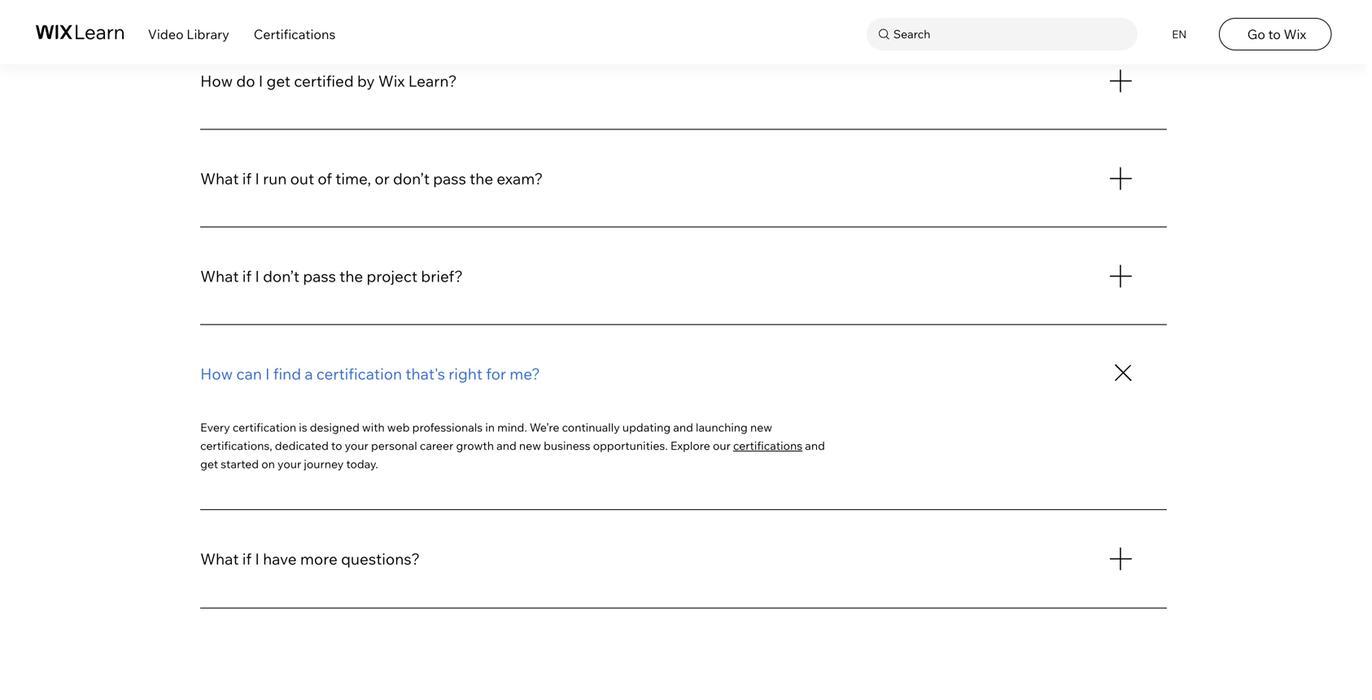 Task type: vqa. For each thing, say whether or not it's contained in the screenshot.
the
yes



Task type: describe. For each thing, give the bounding box(es) containing it.
more
[[300, 549, 338, 569]]

0 horizontal spatial new
[[519, 439, 541, 453]]

if for run
[[242, 169, 252, 189]]

career
[[420, 439, 454, 453]]

is
[[299, 421, 307, 435]]

project
[[367, 267, 418, 286]]

continually
[[562, 421, 620, 435]]

started
[[221, 457, 259, 471]]

on
[[262, 457, 275, 471]]

i for run
[[255, 169, 260, 189]]

0 vertical spatial certification
[[317, 364, 402, 384]]

0 horizontal spatial pass
[[303, 267, 336, 286]]

exam?
[[497, 169, 543, 189]]

learn?
[[408, 71, 457, 91]]

or
[[375, 169, 390, 189]]

every
[[200, 421, 230, 435]]

questions?
[[341, 549, 420, 569]]

what for what if i run out of time, or don't pass the exam?
[[200, 169, 239, 189]]

certifications link
[[733, 439, 803, 453]]

how can i find a certification that's right for me?
[[200, 364, 540, 384]]

i for get
[[259, 71, 263, 91]]

certification inside every certification is designed with web professionals in mind. we're continually updating and launching new certifications, dedicated to your personal career growth and new business opportunities. explore our
[[233, 421, 296, 435]]

0 vertical spatial new
[[751, 421, 773, 435]]

certifications,
[[200, 439, 272, 453]]

updating
[[623, 421, 671, 435]]

how for how do i get certified by wix learn?
[[200, 71, 233, 91]]

brief?
[[421, 267, 463, 286]]

can
[[236, 364, 262, 384]]

explore
[[671, 439, 711, 453]]

right
[[449, 364, 483, 384]]

to inside every certification is designed with web professionals in mind. we're continually updating and launching new certifications, dedicated to your personal career growth and new business opportunities. explore our
[[331, 439, 342, 453]]

journey
[[304, 457, 344, 471]]

certified
[[294, 71, 354, 91]]

0 vertical spatial don't
[[393, 169, 430, 189]]

and inside and get started on your journey today.
[[805, 439, 825, 453]]

of
[[318, 169, 332, 189]]

find
[[273, 364, 301, 384]]

0 horizontal spatial wix
[[378, 71, 405, 91]]

dedicated
[[275, 439, 329, 453]]

professionals
[[412, 421, 483, 435]]

if for have
[[242, 549, 252, 569]]

video library
[[148, 26, 229, 42]]

our
[[713, 439, 731, 453]]

go to wix link
[[1219, 18, 1332, 50]]

your inside every certification is designed with web professionals in mind. we're continually updating and launching new certifications, dedicated to your personal career growth and new business opportunities. explore our
[[345, 439, 369, 453]]

what if i don't pass the project brief?
[[200, 267, 463, 286]]

library
[[187, 26, 229, 42]]

business
[[544, 439, 591, 453]]

growth
[[456, 439, 494, 453]]

by
[[357, 71, 375, 91]]

time,
[[336, 169, 371, 189]]

what if i run out of time, or don't pass the exam?
[[200, 169, 543, 189]]

do
[[236, 71, 255, 91]]

certifications link
[[254, 26, 336, 42]]

every certification is designed with web professionals in mind. we're continually updating and launching new certifications, dedicated to your personal career growth and new business opportunities. explore our
[[200, 421, 773, 453]]

get inside and get started on your journey today.
[[200, 457, 218, 471]]

personal
[[371, 439, 417, 453]]



Task type: locate. For each thing, give the bounding box(es) containing it.
go
[[1248, 26, 1266, 42]]

what if i have more questions?
[[200, 549, 420, 569]]

1 horizontal spatial your
[[345, 439, 369, 453]]

to right go
[[1269, 26, 1281, 42]]

certifications
[[733, 439, 803, 453]]

i for find
[[265, 364, 270, 384]]

web
[[387, 421, 410, 435]]

get
[[267, 71, 291, 91], [200, 457, 218, 471]]

how
[[200, 71, 233, 91], [200, 364, 233, 384]]

the left the project
[[340, 267, 363, 286]]

0 horizontal spatial certification
[[233, 421, 296, 435]]

0 horizontal spatial your
[[278, 457, 301, 471]]

your inside and get started on your journey today.
[[278, 457, 301, 471]]

0 vertical spatial get
[[267, 71, 291, 91]]

wix right go
[[1284, 26, 1307, 42]]

if
[[242, 169, 252, 189], [242, 267, 252, 286], [242, 549, 252, 569]]

0 vertical spatial your
[[345, 439, 369, 453]]

run
[[263, 169, 287, 189]]

1 if from the top
[[242, 169, 252, 189]]

for
[[486, 364, 506, 384]]

don't
[[393, 169, 430, 189], [263, 267, 300, 286]]

me?
[[510, 364, 540, 384]]

1 horizontal spatial get
[[267, 71, 291, 91]]

i for have
[[255, 549, 260, 569]]

1 vertical spatial what
[[200, 267, 239, 286]]

0 vertical spatial pass
[[433, 169, 466, 189]]

with
[[362, 421, 385, 435]]

1 vertical spatial don't
[[263, 267, 300, 286]]

3 what from the top
[[200, 549, 239, 569]]

and get started on your journey today.
[[200, 439, 825, 471]]

i
[[259, 71, 263, 91], [255, 169, 260, 189], [255, 267, 260, 286], [265, 364, 270, 384], [255, 549, 260, 569]]

go to wix
[[1248, 26, 1307, 42]]

1 vertical spatial if
[[242, 267, 252, 286]]

0 vertical spatial what
[[200, 169, 239, 189]]

0 horizontal spatial to
[[331, 439, 342, 453]]

0 horizontal spatial don't
[[263, 267, 300, 286]]

menu bar
[[0, 0, 1368, 64]]

and
[[673, 421, 694, 435], [497, 439, 517, 453], [805, 439, 825, 453]]

in
[[485, 421, 495, 435]]

0 horizontal spatial and
[[497, 439, 517, 453]]

2 vertical spatial if
[[242, 549, 252, 569]]

1 vertical spatial get
[[200, 457, 218, 471]]

new
[[751, 421, 773, 435], [519, 439, 541, 453]]

0 horizontal spatial the
[[340, 267, 363, 286]]

en button
[[1162, 18, 1195, 50]]

1 vertical spatial the
[[340, 267, 363, 286]]

pass right "or"
[[433, 169, 466, 189]]

a
[[305, 364, 313, 384]]

how left can
[[200, 364, 233, 384]]

how for how can i find a certification that's right for me?
[[200, 364, 233, 384]]

launching
[[696, 421, 748, 435]]

2 horizontal spatial and
[[805, 439, 825, 453]]

today.
[[346, 457, 378, 471]]

1 vertical spatial new
[[519, 439, 541, 453]]

3 if from the top
[[242, 549, 252, 569]]

the
[[470, 169, 493, 189], [340, 267, 363, 286]]

that's
[[406, 364, 445, 384]]

1 horizontal spatial certification
[[317, 364, 402, 384]]

what for what if i have more questions?
[[200, 549, 239, 569]]

wix
[[1284, 26, 1307, 42], [378, 71, 405, 91]]

1 vertical spatial to
[[331, 439, 342, 453]]

2 vertical spatial what
[[200, 549, 239, 569]]

opportunities.
[[593, 439, 668, 453]]

0 vertical spatial how
[[200, 71, 233, 91]]

what
[[200, 169, 239, 189], [200, 267, 239, 286], [200, 549, 239, 569]]

menu bar containing video library
[[0, 0, 1368, 64]]

your right on
[[278, 457, 301, 471]]

0 horizontal spatial get
[[200, 457, 218, 471]]

get left started
[[200, 457, 218, 471]]

0 vertical spatial if
[[242, 169, 252, 189]]

mind.
[[498, 421, 527, 435]]

1 horizontal spatial the
[[470, 169, 493, 189]]

your
[[345, 439, 369, 453], [278, 457, 301, 471]]

1 horizontal spatial wix
[[1284, 26, 1307, 42]]

certifications
[[254, 26, 336, 42]]

out
[[290, 169, 314, 189]]

the left exam?
[[470, 169, 493, 189]]

0 vertical spatial wix
[[1284, 26, 1307, 42]]

to
[[1269, 26, 1281, 42], [331, 439, 342, 453]]

your up today.
[[345, 439, 369, 453]]

1 vertical spatial your
[[278, 457, 301, 471]]

2 how from the top
[[200, 364, 233, 384]]

0 vertical spatial the
[[470, 169, 493, 189]]

1 horizontal spatial and
[[673, 421, 694, 435]]

1 horizontal spatial new
[[751, 421, 773, 435]]

get right 'do'
[[267, 71, 291, 91]]

new up certifications
[[751, 421, 773, 435]]

1 what from the top
[[200, 169, 239, 189]]

certification
[[317, 364, 402, 384], [233, 421, 296, 435]]

and up explore
[[673, 421, 694, 435]]

1 vertical spatial certification
[[233, 421, 296, 435]]

en
[[1172, 27, 1187, 41]]

how left 'do'
[[200, 71, 233, 91]]

Search text field
[[890, 24, 1134, 45]]

video library link
[[148, 26, 229, 42]]

new down we're
[[519, 439, 541, 453]]

pass
[[433, 169, 466, 189], [303, 267, 336, 286]]

we're
[[530, 421, 560, 435]]

1 how from the top
[[200, 71, 233, 91]]

1 vertical spatial how
[[200, 364, 233, 384]]

1 horizontal spatial pass
[[433, 169, 466, 189]]

2 if from the top
[[242, 267, 252, 286]]

1 vertical spatial pass
[[303, 267, 336, 286]]

certification up 'certifications,'
[[233, 421, 296, 435]]

and right certifications
[[805, 439, 825, 453]]

how do i get certified by wix learn?
[[200, 71, 457, 91]]

pass left the project
[[303, 267, 336, 286]]

2 what from the top
[[200, 267, 239, 286]]

video
[[148, 26, 184, 42]]

1 horizontal spatial don't
[[393, 169, 430, 189]]

1 vertical spatial wix
[[378, 71, 405, 91]]

if for don't
[[242, 267, 252, 286]]

wix right by
[[378, 71, 405, 91]]

certification right a at the left bottom of the page
[[317, 364, 402, 384]]

what for what if i don't pass the project brief?
[[200, 267, 239, 286]]

0 vertical spatial to
[[1269, 26, 1281, 42]]

designed
[[310, 421, 360, 435]]

to down designed
[[331, 439, 342, 453]]

and down mind.
[[497, 439, 517, 453]]

have
[[263, 549, 297, 569]]

i for don't
[[255, 267, 260, 286]]

1 horizontal spatial to
[[1269, 26, 1281, 42]]



